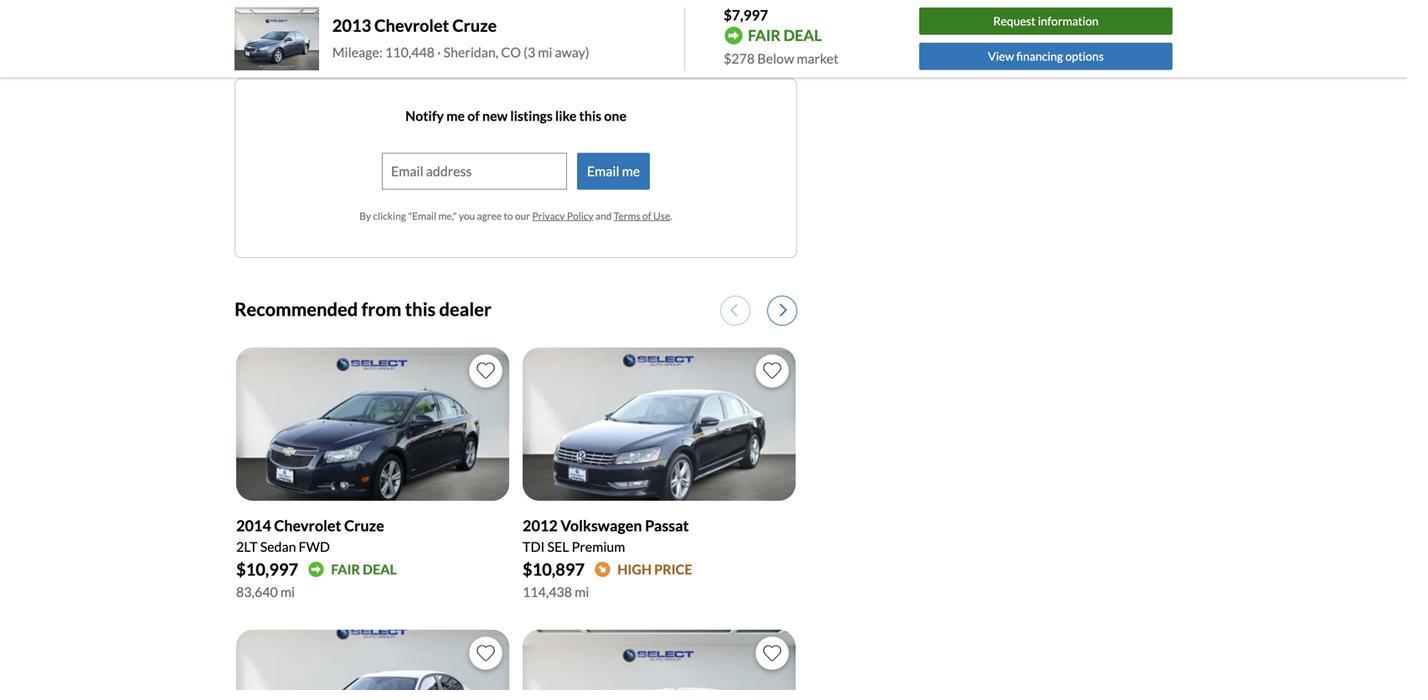 Task type: describe. For each thing, give the bounding box(es) containing it.
2012 volkswagen passat image
[[523, 348, 796, 501]]

2014
[[236, 517, 271, 535]]

price
[[655, 562, 693, 578]]

email me
[[587, 163, 640, 179]]

deal
[[784, 26, 822, 45]]

114,438
[[523, 584, 572, 601]]

recommended
[[235, 298, 358, 320]]

volkswagen
[[561, 517, 642, 535]]

options
[[1066, 49, 1104, 63]]

show full description button
[[235, 25, 359, 61]]

view financing options
[[989, 49, 1104, 63]]

you
[[459, 210, 475, 222]]

notify me of new listings like this one
[[406, 107, 627, 124]]

2012 volkswagen passat tdi sel premium
[[523, 517, 689, 555]]

co
[[501, 44, 521, 60]]

high price
[[618, 562, 693, 578]]

fair
[[331, 562, 360, 578]]

2lt
[[236, 539, 258, 555]]

0 vertical spatial this
[[580, 107, 602, 124]]

terms of use link
[[614, 210, 671, 222]]

like
[[556, 107, 577, 124]]

show
[[235, 35, 268, 51]]

$7,997
[[724, 6, 769, 23]]

high price image
[[595, 562, 611, 578]]

below
[[758, 50, 795, 67]]

and
[[596, 210, 612, 222]]

use
[[654, 210, 671, 222]]

high
[[618, 562, 652, 578]]

one
[[604, 107, 627, 124]]

email
[[587, 163, 620, 179]]

$278 below market
[[724, 50, 839, 67]]

sheridan,
[[444, 44, 499, 60]]

me for email
[[622, 163, 640, 179]]

to
[[504, 210, 513, 222]]

recommended from this dealer
[[235, 298, 492, 320]]

privacy policy link
[[532, 210, 594, 222]]

terms
[[614, 210, 641, 222]]

request information
[[994, 14, 1099, 28]]

114,438 mi
[[523, 584, 589, 601]]

additional
[[235, 584, 296, 600]]

listings
[[511, 107, 553, 124]]

mi for $10,997
[[281, 584, 295, 601]]

sedan
[[260, 539, 296, 555]]

information
[[1039, 14, 1099, 28]]

83,640 mi
[[236, 584, 295, 601]]

dealer
[[439, 298, 492, 320]]

by
[[360, 210, 371, 222]]

full
[[270, 35, 289, 51]]

fair deal
[[748, 26, 822, 45]]

show full description
[[235, 35, 358, 51]]

mi for $10,897
[[575, 584, 589, 601]]



Task type: locate. For each thing, give the bounding box(es) containing it.
mi
[[538, 44, 553, 60], [281, 584, 295, 601], [575, 584, 589, 601]]

email me button
[[577, 153, 650, 190]]

cruze inside 2013 chevrolet cruze mileage: 110,448 · sheridan, co (3 mi away)
[[453, 15, 497, 35]]

our
[[515, 210, 530, 222]]

chevrolet for 2013
[[375, 15, 449, 35]]

cruze
[[453, 15, 497, 35], [344, 517, 384, 535]]

mi down $10,997
[[281, 584, 295, 601]]

0 horizontal spatial chevrolet
[[274, 517, 342, 535]]

of left new
[[468, 107, 480, 124]]

mi right (3
[[538, 44, 553, 60]]

2012
[[523, 517, 558, 535]]

chevrolet inside 2013 chevrolet cruze mileage: 110,448 · sheridan, co (3 mi away)
[[375, 15, 449, 35]]

sel
[[548, 539, 569, 555]]

view financing options button
[[920, 43, 1173, 70]]

new
[[483, 107, 508, 124]]

policy
[[567, 210, 594, 222]]

1 horizontal spatial mi
[[538, 44, 553, 60]]

market
[[797, 50, 839, 67]]

clicking
[[373, 210, 406, 222]]

this right from
[[405, 298, 436, 320]]

me for notify
[[447, 107, 465, 124]]

view
[[989, 49, 1015, 63]]

110,448
[[385, 44, 435, 60]]

fwd
[[299, 539, 330, 555]]

1 horizontal spatial chevrolet
[[375, 15, 449, 35]]

0 horizontal spatial cruze
[[344, 517, 384, 535]]

cruze for 2014
[[344, 517, 384, 535]]

1 vertical spatial chevrolet
[[274, 517, 342, 535]]

cruze up sheridan,
[[453, 15, 497, 35]]

1 horizontal spatial this
[[580, 107, 602, 124]]

request
[[994, 14, 1036, 28]]

privacy
[[532, 210, 565, 222]]

cruze for 2013
[[453, 15, 497, 35]]

mileage:
[[333, 44, 383, 60]]

2013
[[333, 15, 371, 35]]

0 horizontal spatial this
[[405, 298, 436, 320]]

0 horizontal spatial of
[[468, 107, 480, 124]]

2014 chevrolet cruze image
[[236, 348, 510, 501]]

0 vertical spatial chevrolet
[[375, 15, 449, 35]]

scroll right image
[[780, 303, 788, 318]]

request information button
[[920, 8, 1173, 35]]

0 vertical spatial me
[[447, 107, 465, 124]]

me inside email me 'button'
[[622, 163, 640, 179]]

fair deal image
[[308, 562, 325, 578]]

·
[[437, 44, 441, 60]]

chevrolet
[[375, 15, 449, 35], [274, 517, 342, 535]]

from
[[362, 298, 402, 320]]

1 horizontal spatial me
[[622, 163, 640, 179]]

me
[[447, 107, 465, 124], [622, 163, 640, 179]]

mi inside 2013 chevrolet cruze mileage: 110,448 · sheridan, co (3 mi away)
[[538, 44, 553, 60]]

scroll left image
[[731, 303, 738, 318]]

premium
[[572, 539, 626, 555]]

cruze up fair deal
[[344, 517, 384, 535]]

cruze inside 2014 chevrolet cruze 2lt sedan fwd
[[344, 517, 384, 535]]

1 vertical spatial this
[[405, 298, 436, 320]]

2013 chevrolet cruze mileage: 110,448 · sheridan, co (3 mi away)
[[333, 15, 590, 60]]

of left use
[[643, 210, 652, 222]]

83,640
[[236, 584, 278, 601]]

.
[[671, 210, 673, 222]]

"email
[[408, 210, 437, 222]]

this right like
[[580, 107, 602, 124]]

me right email
[[622, 163, 640, 179]]

information
[[298, 584, 368, 600]]

2014 chevrolet cruze 2lt sedan fwd
[[236, 517, 384, 555]]

chevrolet up fwd
[[274, 517, 342, 535]]

Email address email field
[[383, 154, 566, 189]]

2013 chevrolet cruze image
[[235, 7, 319, 71]]

0 vertical spatial of
[[468, 107, 480, 124]]

description
[[292, 35, 358, 51]]

$10,997
[[236, 560, 298, 580]]

passat
[[645, 517, 689, 535]]

1 vertical spatial cruze
[[344, 517, 384, 535]]

additional information
[[235, 584, 368, 600]]

(3
[[524, 44, 536, 60]]

me,"
[[439, 210, 457, 222]]

away)
[[555, 44, 590, 60]]

chevrolet inside 2014 chevrolet cruze 2lt sedan fwd
[[274, 517, 342, 535]]

fair deal
[[331, 562, 397, 578]]

fair
[[748, 26, 781, 45]]

1 horizontal spatial of
[[643, 210, 652, 222]]

chevrolet up 110,448
[[375, 15, 449, 35]]

of
[[468, 107, 480, 124], [643, 210, 652, 222]]

1 vertical spatial of
[[643, 210, 652, 222]]

deal
[[363, 562, 397, 578]]

1 horizontal spatial cruze
[[453, 15, 497, 35]]

tdi
[[523, 539, 545, 555]]

0 horizontal spatial mi
[[281, 584, 295, 601]]

0 vertical spatial cruze
[[453, 15, 497, 35]]

0 horizontal spatial me
[[447, 107, 465, 124]]

2 horizontal spatial mi
[[575, 584, 589, 601]]

financing
[[1017, 49, 1064, 63]]

chevrolet for 2014
[[274, 517, 342, 535]]

by clicking "email me," you agree to our privacy policy and terms of use .
[[360, 210, 673, 222]]

1 vertical spatial me
[[622, 163, 640, 179]]

me right notify
[[447, 107, 465, 124]]

$10,897
[[523, 560, 585, 580]]

$278
[[724, 50, 755, 67]]

mi right 114,438
[[575, 584, 589, 601]]

agree
[[477, 210, 502, 222]]

this
[[580, 107, 602, 124], [405, 298, 436, 320]]

notify
[[406, 107, 444, 124]]



Task type: vqa. For each thing, say whether or not it's contained in the screenshot.
2012 volkswagen passat tdi sel premium
yes



